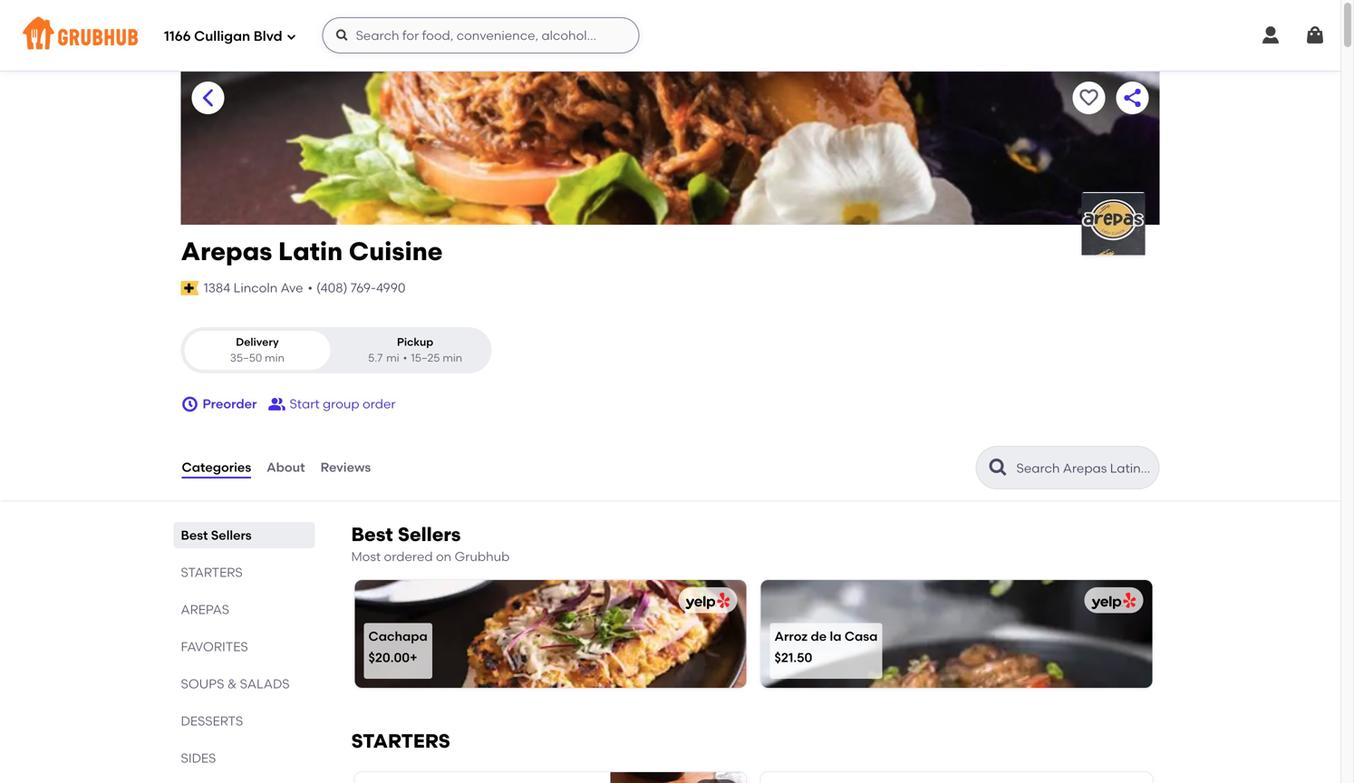 Task type: describe. For each thing, give the bounding box(es) containing it.
soups
[[181, 676, 224, 692]]

start group order button
[[268, 388, 396, 421]]

svg image inside preorder button
[[181, 395, 199, 413]]

about button
[[266, 435, 306, 500]]

ordered
[[384, 549, 433, 564]]

order
[[363, 396, 396, 412]]

preorder
[[203, 396, 257, 412]]

de
[[811, 629, 827, 644]]

lincoln
[[234, 280, 278, 296]]

people icon image
[[268, 395, 286, 413]]

min inside delivery 35–50 min
[[265, 351, 285, 364]]

cachapa
[[369, 629, 428, 644]]

la
[[830, 629, 842, 644]]

0 horizontal spatial •
[[308, 280, 313, 296]]

sellers for best sellers
[[211, 528, 252, 543]]

blvd
[[254, 28, 283, 45]]

• (408) 769-4990
[[308, 280, 406, 296]]

&
[[227, 676, 237, 692]]

best sellers
[[181, 528, 252, 543]]

categories
[[182, 460, 251, 475]]

arepas latin cuisine logo image
[[1082, 193, 1146, 255]]

yelp image for arroz de la casa
[[1089, 593, 1137, 610]]

pickup 5.7 mi • 15–25 min
[[368, 336, 463, 364]]

arepas
[[181, 602, 229, 617]]

delivery 35–50 min
[[230, 336, 285, 364]]

(408) 769-4990 button
[[317, 279, 406, 297]]

culligan
[[194, 28, 250, 45]]

soups & salads
[[181, 676, 290, 692]]

main navigation navigation
[[0, 0, 1341, 71]]

+
[[410, 650, 418, 666]]

769-
[[351, 280, 376, 296]]

subscription pass image
[[181, 281, 199, 296]]

best sellers tab
[[181, 526, 308, 545]]

sellers for best sellers most ordered on grubhub
[[398, 523, 461, 546]]

search icon image
[[988, 457, 1010, 479]]

best for best sellers
[[181, 528, 208, 543]]

arroz
[[775, 629, 808, 644]]

(408)
[[317, 280, 348, 296]]

1384 lincoln ave button
[[203, 278, 304, 298]]

categories button
[[181, 435, 252, 500]]

best for best sellers most ordered on grubhub
[[351, 523, 393, 546]]

1166 culligan blvd
[[164, 28, 283, 45]]



Task type: locate. For each thing, give the bounding box(es) containing it.
desserts
[[181, 714, 243, 729]]

1 min from the left
[[265, 351, 285, 364]]

sellers
[[398, 523, 461, 546], [211, 528, 252, 543]]

yelp image for cachapa
[[682, 593, 731, 610]]

1 horizontal spatial best
[[351, 523, 393, 546]]

arepas
[[181, 236, 272, 267]]

save this restaurant button
[[1073, 82, 1106, 114]]

save this restaurant image
[[1079, 87, 1101, 109]]

1384 lincoln ave
[[204, 280, 303, 296]]

0 horizontal spatial best
[[181, 528, 208, 543]]

reviews
[[321, 460, 371, 475]]

svg image
[[1305, 24, 1327, 46], [335, 28, 350, 43], [286, 31, 297, 42], [181, 395, 199, 413]]

• inside pickup 5.7 mi • 15–25 min
[[403, 351, 408, 364]]

sellers inside best sellers most ordered on grubhub
[[398, 523, 461, 546]]

desserts tab
[[181, 712, 308, 731]]

• right mi
[[403, 351, 408, 364]]

1 vertical spatial •
[[403, 351, 408, 364]]

best inside best sellers most ordered on grubhub
[[351, 523, 393, 546]]

delivery
[[236, 336, 279, 349]]

latin
[[278, 236, 343, 267]]

sellers up on
[[398, 523, 461, 546]]

option group
[[181, 327, 492, 373]]

35–50
[[230, 351, 262, 364]]

grubhub
[[455, 549, 510, 564]]

1 yelp image from the left
[[682, 593, 731, 610]]

min down the "delivery"
[[265, 351, 285, 364]]

best inside tab
[[181, 528, 208, 543]]

0 vertical spatial •
[[308, 280, 313, 296]]

cuisine
[[349, 236, 443, 267]]

starters inside tab
[[181, 565, 243, 580]]

Search Arepas Latin Cuisine search field
[[1015, 460, 1154, 477]]

0 horizontal spatial yelp image
[[682, 593, 731, 610]]

best sellers most ordered on grubhub
[[351, 523, 510, 564]]

5.7
[[368, 351, 383, 364]]

best up 'most'
[[351, 523, 393, 546]]

15–25
[[411, 351, 440, 364]]

2 min from the left
[[443, 351, 463, 364]]

soups & salads tab
[[181, 675, 308, 694]]

•
[[308, 280, 313, 296], [403, 351, 408, 364]]

1 vertical spatial starters
[[351, 730, 451, 753]]

0 horizontal spatial sellers
[[211, 528, 252, 543]]

sellers inside tab
[[211, 528, 252, 543]]

1384
[[204, 280, 231, 296]]

2 yelp image from the left
[[1089, 593, 1137, 610]]

min inside pickup 5.7 mi • 15–25 min
[[443, 351, 463, 364]]

min right 15–25
[[443, 351, 463, 364]]

1166
[[164, 28, 191, 45]]

1 horizontal spatial •
[[403, 351, 408, 364]]

• right ave
[[308, 280, 313, 296]]

0 vertical spatial starters
[[181, 565, 243, 580]]

yelp image
[[682, 593, 731, 610], [1089, 593, 1137, 610]]

$21.50
[[775, 650, 813, 666]]

about
[[267, 460, 305, 475]]

start
[[290, 396, 320, 412]]

1 horizontal spatial starters
[[351, 730, 451, 753]]

1 horizontal spatial min
[[443, 351, 463, 364]]

share icon image
[[1122, 87, 1144, 109]]

arepas tab
[[181, 600, 308, 619]]

caret left icon image
[[197, 87, 219, 109]]

svg image
[[1261, 24, 1282, 46]]

salads
[[240, 676, 290, 692]]

1 horizontal spatial sellers
[[398, 523, 461, 546]]

$20.00
[[369, 650, 410, 666]]

sides tab
[[181, 749, 308, 768]]

favorites
[[181, 639, 248, 655]]

0 horizontal spatial starters
[[181, 565, 243, 580]]

most
[[351, 549, 381, 564]]

starters tab
[[181, 563, 308, 582]]

casa
[[845, 629, 878, 644]]

pickup
[[397, 336, 434, 349]]

best up "starters" tab
[[181, 528, 208, 543]]

Search for food, convenience, alcohol... search field
[[323, 17, 640, 54]]

sellers up "starters" tab
[[211, 528, 252, 543]]

4990
[[376, 280, 406, 296]]

on
[[436, 549, 452, 564]]

group
[[323, 396, 360, 412]]

ave
[[281, 280, 303, 296]]

starters down the best sellers
[[181, 565, 243, 580]]

1 horizontal spatial yelp image
[[1089, 593, 1137, 610]]

0 horizontal spatial min
[[265, 351, 285, 364]]

option group containing delivery 35–50 min
[[181, 327, 492, 373]]

preorder button
[[181, 388, 257, 421]]

mi
[[387, 351, 400, 364]]

sides
[[181, 751, 216, 766]]

reviews button
[[320, 435, 372, 500]]

best
[[351, 523, 393, 546], [181, 528, 208, 543]]

arroz de la casa $21.50
[[775, 629, 878, 666]]

cachapa $20.00 +
[[369, 629, 428, 666]]

starters
[[181, 565, 243, 580], [351, 730, 451, 753]]

arepas latin cuisine
[[181, 236, 443, 267]]

favorites tab
[[181, 637, 308, 656]]

start group order
[[290, 396, 396, 412]]

empanadas chicken (x3) image
[[611, 773, 747, 784]]

starters down $20.00
[[351, 730, 451, 753]]

min
[[265, 351, 285, 364], [443, 351, 463, 364]]



Task type: vqa. For each thing, say whether or not it's contained in the screenshot.
Arepas Latin Cuisine logo
yes



